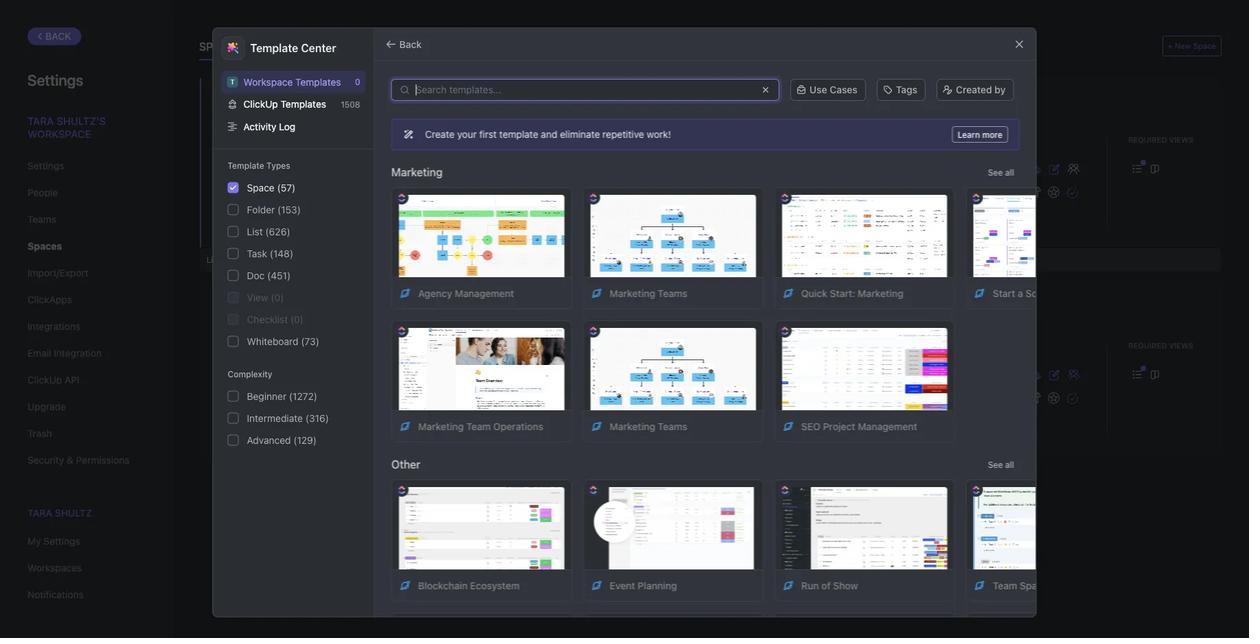 Task type: vqa. For each thing, say whether or not it's contained in the screenshot.


Task type: describe. For each thing, give the bounding box(es) containing it.
schedule
[[370, 255, 404, 264]]

spaces (2)
[[199, 40, 258, 53]]

shultz
[[55, 508, 92, 519]]

event planning
[[609, 580, 677, 592]]

doc
[[247, 270, 265, 281]]

everyone. for space
[[291, 166, 329, 175]]

teams for marketing team operations
[[658, 421, 687, 432]]

clickapps inside clickapps link
[[27, 294, 72, 306]]

shared with for team space
[[291, 341, 345, 350]]

security & permissions link
[[27, 449, 144, 473]]

do
[[643, 372, 653, 379]]

inaccessible spaces
[[417, 40, 541, 53]]

activity log
[[243, 121, 296, 132]]

views for team space
[[1169, 341, 1194, 350]]

view (0)
[[247, 292, 284, 303]]

spaces inside settings element
[[27, 241, 62, 252]]

created by button
[[937, 79, 1014, 101]]

see for other
[[988, 460, 1003, 470]]

required for team space
[[1128, 341, 1167, 350]]

2 statuses from the top
[[630, 341, 669, 350]]

upgrade link
[[27, 396, 144, 419]]

(1272)
[[289, 391, 317, 402]]

+
[[1168, 42, 1173, 50]]

2 vertical spatial settings
[[43, 536, 80, 547]]

event
[[609, 580, 635, 592]]

1 vertical spatial settings
[[27, 160, 64, 172]]

beginner (1272)
[[247, 391, 317, 402]]

center
[[301, 42, 336, 55]]

(129)
[[293, 435, 317, 446]]

template types
[[228, 161, 290, 171]]

by
[[995, 84, 1006, 95]]

activity log button
[[221, 115, 366, 138]]

Search templates... text field
[[416, 84, 752, 95]]

notifications link
[[27, 584, 144, 607]]

1 vertical spatial team
[[466, 421, 490, 432]]

0 vertical spatial workspace
[[243, 76, 293, 88]]

start
[[993, 288, 1015, 299]]

tags
[[896, 84, 918, 95]]

use cases button
[[790, 79, 866, 101]]

(0) for checklist (0)
[[290, 314, 304, 325]]

cases
[[830, 84, 858, 95]]

checklist
[[247, 314, 288, 325]]

other
[[391, 458, 420, 471]]

tara for tara shultz
[[27, 508, 52, 519]]

Advanced (129) checkbox
[[228, 435, 239, 446]]

1 vertical spatial with
[[226, 255, 241, 264]]

0
[[355, 77, 360, 87]]

social
[[1025, 288, 1053, 299]]

task
[[247, 248, 267, 259]]

0 horizontal spatial management
[[454, 288, 514, 299]]

owner
[[220, 341, 249, 350]]

2 agency from the left
[[1134, 288, 1168, 299]]

and
[[541, 129, 557, 140]]

archived
[[279, 40, 334, 53]]

upgrade
[[27, 401, 66, 413]]

my settings link
[[27, 530, 144, 554]]

agency management
[[418, 288, 514, 299]]

all for other
[[1005, 460, 1014, 470]]

email integration link
[[27, 342, 144, 365]]

required views for team space
[[1128, 341, 1194, 350]]

tags button
[[877, 79, 926, 101]]

clickapps link
[[27, 288, 144, 312]]

create
[[425, 129, 454, 140]]

lists with different statuses:
[[207, 255, 309, 264]]

workspace inside the tara shultz's workspace
[[27, 128, 91, 140]]

(316)
[[305, 413, 329, 424]]

templates for clickup templates
[[281, 99, 326, 110]]

email
[[27, 348, 51, 359]]

tara shultz
[[27, 508, 92, 519]]

seo project management
[[801, 421, 917, 432]]

advanced (129)
[[247, 435, 317, 446]]

eliminate
[[560, 129, 600, 140]]

0 horizontal spatial go
[[306, 101, 318, 111]]

everyone. for team space
[[291, 372, 329, 381]]

template
[[499, 129, 538, 140]]

templates for workspace templates
[[295, 76, 341, 88]]

see all button for marketing
[[982, 164, 1020, 181]]

teams inside settings element
[[27, 214, 56, 225]]

learn
[[957, 130, 980, 139]]

workspaces
[[27, 563, 82, 574]]

back link
[[27, 27, 82, 45]]

seo
[[801, 421, 820, 432]]

intermediate
[[247, 413, 303, 424]]

Intermediate (316) checkbox
[[228, 413, 239, 424]]

learn more
[[957, 130, 1002, 139]]

complete
[[707, 372, 742, 379]]

1 horizontal spatial clickapps
[[970, 135, 1013, 144]]

tags button
[[871, 78, 931, 102]]

notifications
[[27, 590, 84, 601]]

permissions
[[76, 455, 129, 466]]

clickup api
[[27, 375, 79, 386]]

shared with for space
[[291, 135, 345, 144]]

tara for tara shultz's workspace
[[27, 115, 54, 127]]

folder (153)
[[247, 204, 301, 215]]

your
[[457, 129, 476, 140]]

with for team space
[[324, 341, 345, 350]]

1 vertical spatial go to space
[[340, 307, 391, 317]]

back
[[45, 31, 71, 42]]

security
[[27, 455, 64, 466]]

see for marketing
[[988, 168, 1003, 177]]

(2)
[[243, 40, 258, 53]]

start a social media marketing agency
[[993, 288, 1168, 299]]

run of show
[[801, 580, 858, 592]]

0 vertical spatial team space
[[245, 305, 314, 320]]

statuses:
[[276, 255, 309, 264]]

to do in progress complete
[[632, 372, 742, 379]]

new
[[1175, 42, 1191, 50]]

more
[[982, 130, 1002, 139]]

of
[[821, 580, 830, 592]]

show
[[833, 580, 858, 592]]

1 vertical spatial go to space link
[[340, 305, 391, 317]]

folder
[[247, 204, 275, 215]]

in
[[658, 372, 665, 379]]

1 statuses from the top
[[630, 135, 669, 144]]

people
[[27, 187, 58, 198]]

use
[[810, 84, 827, 95]]



Task type: locate. For each thing, give the bounding box(es) containing it.
settings up people
[[27, 160, 64, 172]]

1 vertical spatial workspace
[[27, 128, 91, 140]]

see all button
[[982, 164, 1020, 181], [982, 457, 1020, 473]]

my
[[27, 536, 41, 547]]

marketing teams for marketing team operations
[[609, 421, 687, 432]]

(0) right view
[[271, 292, 284, 303]]

2 see from the top
[[988, 460, 1003, 470]]

0 horizontal spatial team space
[[245, 305, 314, 320]]

private
[[355, 166, 381, 175], [355, 372, 381, 381]]

clickup for clickup templates
[[243, 99, 278, 110]]

1 see from the top
[[988, 168, 1003, 177]]

1 vertical spatial everyone. make private
[[291, 372, 381, 381]]

1 vertical spatial marketing teams
[[609, 421, 687, 432]]

settings link
[[27, 155, 144, 178]]

1 views from the top
[[1169, 135, 1194, 144]]

templates up activity log button
[[281, 99, 326, 110]]

types
[[266, 161, 290, 171]]

spaces left (2)
[[199, 40, 241, 53]]

2 vertical spatial team
[[993, 580, 1017, 592]]

1508
[[341, 99, 360, 109]]

0 vertical spatial shared
[[291, 135, 322, 144]]

a
[[1018, 288, 1023, 299]]

0 vertical spatial see all button
[[982, 164, 1020, 181]]

trash
[[27, 428, 52, 440]]

Beginner (1272) checkbox
[[228, 391, 239, 402]]

0 horizontal spatial clickapps
[[27, 294, 72, 306]]

shared with
[[291, 135, 345, 144], [291, 341, 345, 350]]

1 vertical spatial see all
[[988, 460, 1014, 470]]

1 see all from the top
[[988, 168, 1014, 177]]

0 vertical spatial go to space link
[[306, 99, 357, 111]]

use cases
[[810, 84, 858, 95]]

blockchain ecosystem
[[418, 580, 519, 592]]

0 vertical spatial team
[[245, 305, 276, 320]]

space (57)
[[247, 182, 296, 193]]

1 horizontal spatial team space
[[993, 580, 1048, 592]]

go
[[306, 101, 318, 111], [340, 307, 351, 317]]

go to space down schedule
[[340, 307, 391, 317]]

see all for other
[[988, 460, 1014, 470]]

0 vertical spatial see
[[988, 168, 1003, 177]]

workspace up clickup templates
[[243, 76, 293, 88]]

0 vertical spatial teams
[[27, 214, 56, 225]]

template up the workspace templates
[[250, 42, 298, 55]]

with right lists
[[226, 255, 241, 264]]

import/export
[[27, 267, 88, 279]]

2 tara from the top
[[27, 508, 52, 519]]

0 horizontal spatial agency
[[418, 288, 452, 299]]

template for template center
[[250, 42, 298, 55]]

1 shared from the top
[[291, 135, 322, 144]]

created
[[956, 84, 992, 95]]

required views
[[1128, 135, 1194, 144], [1128, 341, 1194, 350]]

1 vertical spatial template
[[228, 161, 264, 171]]

templates down center
[[295, 76, 341, 88]]

template
[[250, 42, 298, 55], [228, 161, 264, 171]]

everyone. up (1272)
[[291, 372, 329, 381]]

0 vertical spatial management
[[454, 288, 514, 299]]

template for template types
[[228, 161, 264, 171]]

to for the topmost go to space link
[[320, 101, 329, 111]]

1 vertical spatial see all button
[[982, 457, 1020, 473]]

1 horizontal spatial go
[[340, 307, 351, 317]]

everyone. make private for space
[[291, 166, 381, 175]]

1 horizontal spatial (0)
[[290, 314, 304, 325]]

first
[[479, 129, 496, 140]]

clickapps down by
[[970, 135, 1013, 144]]

shultz's
[[56, 115, 106, 127]]

tara up my
[[27, 508, 52, 519]]

1 vertical spatial statuses
[[630, 341, 669, 350]]

activity
[[243, 121, 276, 132]]

0 horizontal spatial (0)
[[271, 292, 284, 303]]

tara
[[27, 115, 54, 127], [27, 508, 52, 519]]

everyone. up (57)
[[291, 166, 329, 175]]

spaces up import/export
[[27, 241, 62, 252]]

whiteboard (73)
[[247, 336, 319, 347]]

complexity
[[228, 370, 272, 379]]

1 make from the top
[[332, 166, 352, 175]]

clickup for clickup api
[[27, 375, 62, 386]]

1 required from the top
[[1128, 135, 1167, 144]]

1 vertical spatial teams
[[658, 288, 687, 299]]

go to space link down 0
[[306, 99, 357, 111]]

progress
[[667, 372, 702, 379]]

2 shared with from the top
[[291, 341, 345, 350]]

1 horizontal spatial team
[[466, 421, 490, 432]]

templates
[[295, 76, 341, 88], [281, 99, 326, 110]]

with right the (73)
[[324, 341, 345, 350]]

quick start: marketing
[[801, 288, 903, 299]]

repetitive
[[602, 129, 644, 140]]

0 vertical spatial templates
[[295, 76, 341, 88]]

integrations link
[[27, 315, 144, 339]]

1 vertical spatial (0)
[[271, 292, 284, 303]]

everyone. make private up (1272)
[[291, 372, 381, 381]]

1 vertical spatial team space
[[993, 580, 1048, 592]]

shared with down checklist (0)
[[291, 341, 345, 350]]

see all
[[988, 168, 1014, 177], [988, 460, 1014, 470]]

see
[[988, 168, 1003, 177], [988, 460, 1003, 470]]

0 vertical spatial with
[[324, 135, 345, 144]]

2 required from the top
[[1128, 341, 1167, 350]]

clickup up activity
[[243, 99, 278, 110]]

1 vertical spatial templates
[[281, 99, 326, 110]]

shared for space
[[291, 135, 322, 144]]

0 vertical spatial required views
[[1128, 135, 1194, 144]]

1 shared with from the top
[[291, 135, 345, 144]]

1 everyone. from the top
[[291, 166, 329, 175]]

0 vertical spatial see all
[[988, 168, 1014, 177]]

1 vertical spatial private
[[355, 372, 381, 381]]

shared with down 'log'
[[291, 135, 345, 144]]

2 views from the top
[[1169, 341, 1194, 350]]

everyone. make private for team space
[[291, 372, 381, 381]]

clickapps up 'integrations'
[[27, 294, 72, 306]]

go to space down 0
[[306, 101, 357, 111]]

2 horizontal spatial to
[[632, 372, 641, 379]]

with down 1508
[[324, 135, 345, 144]]

None checkbox
[[228, 182, 239, 193], [228, 248, 239, 259], [228, 336, 239, 347], [228, 182, 239, 193], [228, 248, 239, 259], [228, 336, 239, 347]]

0 vertical spatial statuses
[[630, 135, 669, 144]]

spaces right 'inaccessible'
[[496, 40, 538, 53]]

1 vertical spatial views
[[1169, 341, 1194, 350]]

private for team space
[[355, 372, 381, 381]]

to for the bottom go to space link
[[354, 307, 362, 317]]

integration
[[54, 348, 102, 359]]

archived spaces (0)
[[279, 40, 396, 53]]

tara shultz's workspace, , element
[[227, 76, 238, 87]]

beginner
[[247, 391, 286, 402]]

settings down back link
[[27, 71, 83, 89]]

1 horizontal spatial agency
[[1134, 288, 1168, 299]]

1 tara from the top
[[27, 115, 54, 127]]

1 vertical spatial everyone.
[[291, 372, 329, 381]]

tara shultz's workspace
[[27, 115, 106, 140]]

0 vertical spatial everyone.
[[291, 166, 329, 175]]

0 vertical spatial everyone. make private
[[291, 166, 381, 175]]

2 vertical spatial to
[[632, 372, 641, 379]]

integrations
[[27, 321, 80, 332]]

with for space
[[324, 135, 345, 144]]

settings element
[[0, 0, 172, 639]]

1 private from the top
[[355, 166, 381, 175]]

0 vertical spatial shared with
[[291, 135, 345, 144]]

1 everyone. make private from the top
[[291, 166, 381, 175]]

0 vertical spatial go
[[306, 101, 318, 111]]

everyone. make private up (57)
[[291, 166, 381, 175]]

2 marketing teams from the top
[[609, 421, 687, 432]]

see all for marketing
[[988, 168, 1014, 177]]

(0) left back
[[381, 40, 396, 53]]

settings right my
[[43, 536, 80, 547]]

required views for space
[[1128, 135, 1194, 144]]

1 horizontal spatial clickup
[[243, 99, 278, 110]]

go to space link down schedule
[[340, 305, 391, 317]]

to
[[320, 101, 329, 111], [354, 307, 362, 317], [632, 372, 641, 379]]

2 everyone. from the top
[[291, 372, 329, 381]]

0 vertical spatial settings
[[27, 71, 83, 89]]

0 vertical spatial clickapps
[[970, 135, 1013, 144]]

work!
[[646, 129, 671, 140]]

daily
[[406, 255, 424, 264]]

workspace down shultz's
[[27, 128, 91, 140]]

api
[[65, 375, 79, 386]]

1 vertical spatial all
[[1005, 460, 1014, 470]]

0 vertical spatial to
[[320, 101, 329, 111]]

0 vertical spatial views
[[1169, 135, 1194, 144]]

2 vertical spatial with
[[324, 341, 345, 350]]

1 required views from the top
[[1128, 135, 1194, 144]]

1 vertical spatial see
[[988, 460, 1003, 470]]

1 all from the top
[[1005, 168, 1014, 177]]

blockchain
[[418, 580, 467, 592]]

2 all from the top
[[1005, 460, 1014, 470]]

go to space
[[306, 101, 357, 111], [340, 307, 391, 317]]

views for space
[[1169, 135, 1194, 144]]

0 vertical spatial template
[[250, 42, 298, 55]]

shared down checklist (0)
[[291, 341, 322, 350]]

2 horizontal spatial (0)
[[381, 40, 396, 53]]

private for space
[[355, 166, 381, 175]]

1 marketing teams from the top
[[609, 288, 687, 299]]

&
[[67, 455, 73, 466]]

1 vertical spatial clickup
[[27, 375, 62, 386]]

security & permissions
[[27, 455, 129, 466]]

tara inside the tara shultz's workspace
[[27, 115, 54, 127]]

list (626)
[[247, 226, 290, 237]]

1 agency from the left
[[418, 288, 452, 299]]

user group image
[[225, 309, 234, 316]]

list
[[247, 226, 263, 237]]

my settings
[[27, 536, 80, 547]]

1 vertical spatial tara
[[27, 508, 52, 519]]

1 horizontal spatial management
[[858, 421, 917, 432]]

start:
[[830, 288, 855, 299]]

0 vertical spatial (0)
[[381, 40, 396, 53]]

0 vertical spatial all
[[1005, 168, 1014, 177]]

agency
[[418, 288, 452, 299], [1134, 288, 1168, 299]]

0 vertical spatial private
[[355, 166, 381, 175]]

clickup inside settings element
[[27, 375, 62, 386]]

2 horizontal spatial team
[[993, 580, 1017, 592]]

0 horizontal spatial team
[[245, 305, 276, 320]]

None checkbox
[[228, 204, 239, 215], [228, 226, 239, 237], [228, 270, 239, 281], [228, 292, 239, 303], [228, 314, 239, 325], [228, 204, 239, 215], [228, 226, 239, 237], [228, 270, 239, 281], [228, 292, 239, 303], [228, 314, 239, 325]]

checklist (0)
[[247, 314, 304, 325]]

0 horizontal spatial workspace
[[27, 128, 91, 140]]

2 private from the top
[[355, 372, 381, 381]]

shared for team space
[[291, 341, 322, 350]]

views
[[1169, 135, 1194, 144], [1169, 341, 1194, 350]]

operations
[[493, 421, 543, 432]]

teams for agency management
[[658, 288, 687, 299]]

teams link
[[27, 208, 144, 231]]

0 vertical spatial marketing teams
[[609, 288, 687, 299]]

2 everyone. make private from the top
[[291, 372, 381, 381]]

2 make from the top
[[332, 372, 352, 381]]

0 vertical spatial go to space
[[306, 101, 357, 111]]

tara left shultz's
[[27, 115, 54, 127]]

1 vertical spatial go
[[340, 307, 351, 317]]

(148)
[[270, 248, 293, 259]]

template center
[[250, 42, 336, 55]]

media
[[1055, 288, 1083, 299]]

1 vertical spatial clickapps
[[27, 294, 72, 306]]

(57)
[[277, 182, 296, 193]]

0 vertical spatial make
[[332, 166, 352, 175]]

1 horizontal spatial to
[[354, 307, 362, 317]]

doc (451)
[[247, 270, 291, 281]]

2 required views from the top
[[1128, 341, 1194, 350]]

marketing team operations
[[418, 421, 543, 432]]

(0) for view (0)
[[271, 292, 284, 303]]

management
[[454, 288, 514, 299], [858, 421, 917, 432]]

1 vertical spatial management
[[858, 421, 917, 432]]

statuses
[[630, 135, 669, 144], [630, 341, 669, 350]]

1 vertical spatial required views
[[1128, 341, 1194, 350]]

(0) up the (73)
[[290, 314, 304, 325]]

all
[[1005, 168, 1014, 177], [1005, 460, 1014, 470]]

shared down 'log'
[[291, 135, 322, 144]]

all for marketing
[[1005, 168, 1014, 177]]

2 vertical spatial (0)
[[290, 314, 304, 325]]

0 vertical spatial clickup
[[243, 99, 278, 110]]

required for space
[[1128, 135, 1167, 144]]

2 shared from the top
[[291, 341, 322, 350]]

marketing teams
[[609, 288, 687, 299], [609, 421, 687, 432]]

1 horizontal spatial workspace
[[243, 76, 293, 88]]

view
[[247, 292, 268, 303]]

make
[[332, 166, 352, 175], [332, 372, 352, 381]]

0 vertical spatial tara
[[27, 115, 54, 127]]

(153)
[[278, 204, 301, 215]]

see all button for other
[[982, 457, 1020, 473]]

1 vertical spatial make
[[332, 372, 352, 381]]

1 vertical spatial required
[[1128, 341, 1167, 350]]

0 horizontal spatial clickup
[[27, 375, 62, 386]]

(451)
[[267, 270, 291, 281]]

1 vertical spatial shared with
[[291, 341, 345, 350]]

make for team space
[[332, 372, 352, 381]]

0 vertical spatial required
[[1128, 135, 1167, 144]]

workspace templates
[[243, 76, 341, 88]]

trash link
[[27, 422, 144, 446]]

2 see all from the top
[[988, 460, 1014, 470]]

2 vertical spatial teams
[[658, 421, 687, 432]]

clickup up upgrade
[[27, 375, 62, 386]]

marketing teams for agency management
[[609, 288, 687, 299]]

spaces up 0
[[337, 40, 378, 53]]

back button
[[380, 33, 430, 55]]

1 see all button from the top
[[982, 164, 1020, 181]]

0 horizontal spatial to
[[320, 101, 329, 111]]

2 see all button from the top
[[982, 457, 1020, 473]]

make for space
[[332, 166, 352, 175]]

1 vertical spatial shared
[[291, 341, 322, 350]]

template left types
[[228, 161, 264, 171]]

1 vertical spatial to
[[354, 307, 362, 317]]



